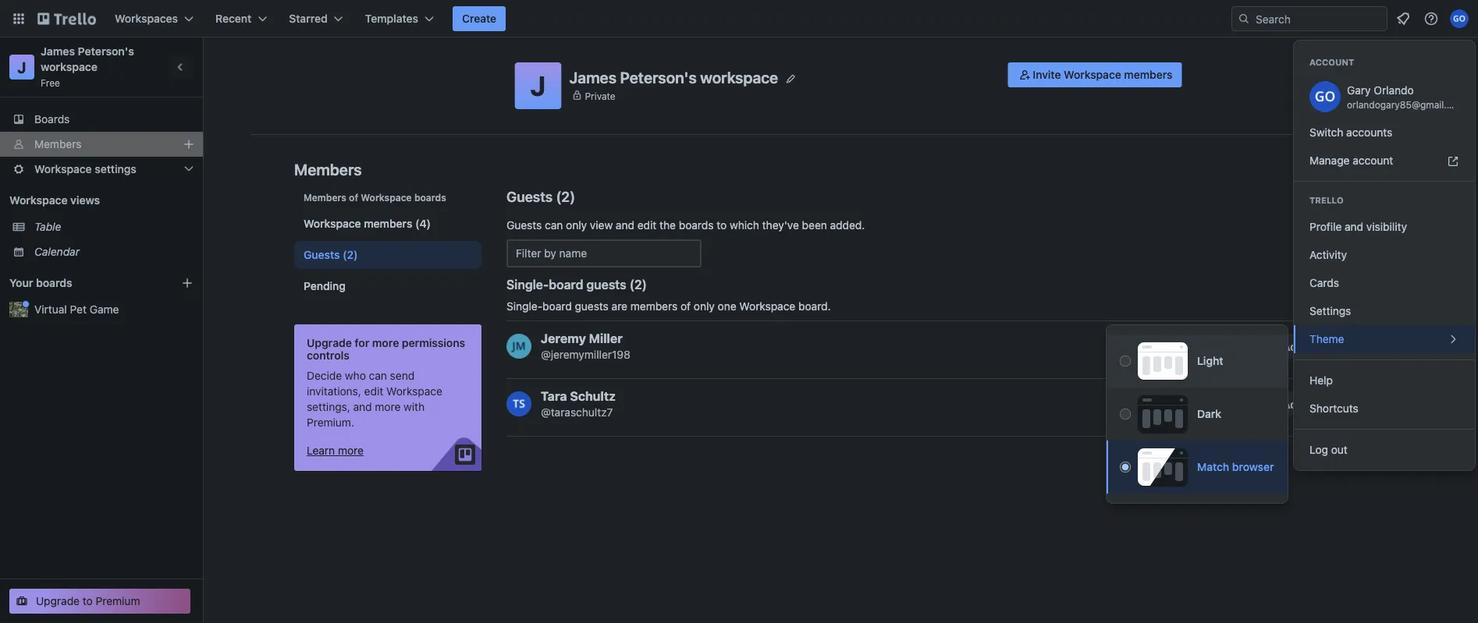 Task type: locate. For each thing, give the bounding box(es) containing it.
settings link
[[1294, 297, 1475, 325]]

2 add to workspace from the top
[[1283, 398, 1377, 411]]

0 vertical spatial on 1 board link
[[1196, 334, 1270, 359]]

search image
[[1238, 12, 1250, 25]]

more right learn
[[338, 444, 364, 457]]

gary orlando (garyorlando) image
[[1309, 81, 1341, 112]]

0 vertical spatial add to workspace link
[[1276, 334, 1387, 359]]

1 horizontal spatial peterson's
[[620, 68, 697, 86]]

1 vertical spatial boards
[[679, 219, 714, 232]]

guests for (
[[506, 188, 553, 205]]

2 vertical spatial boards
[[36, 277, 72, 290]]

1 horizontal spatial of
[[681, 300, 691, 313]]

0 horizontal spatial and
[[353, 401, 372, 414]]

1 horizontal spatial j
[[530, 69, 546, 102]]

jeremy
[[541, 331, 586, 346]]

0 vertical spatial can
[[545, 219, 563, 232]]

guests up pending
[[304, 249, 340, 261]]

(4)
[[415, 217, 431, 230]]

0 vertical spatial single-
[[506, 277, 549, 292]]

1 vertical spatial on 1 board link
[[1196, 392, 1270, 417]]

james inside james peterson's workspace free
[[41, 45, 75, 58]]

@taraschultz7
[[541, 406, 613, 419]]

)
[[570, 188, 575, 205]]

workspace navigation collapse icon image
[[170, 56, 192, 78]]

learn more button
[[307, 443, 364, 459]]

on 1 board for tara schultz
[[1205, 398, 1261, 410]]

your
[[9, 277, 33, 290]]

guests left (
[[506, 188, 553, 205]]

0 horizontal spatial members
[[364, 217, 412, 230]]

on 1 board link for miller
[[1196, 334, 1270, 359]]

j for j link
[[17, 58, 26, 76]]

0 horizontal spatial j
[[17, 58, 26, 76]]

add to workspace up help
[[1283, 341, 1377, 354]]

1 horizontal spatial edit
[[637, 219, 657, 232]]

virtual pet game link
[[34, 302, 194, 318]]

0 vertical spatial peterson's
[[78, 45, 134, 58]]

1 vertical spatial on 1 board
[[1205, 398, 1261, 410]]

1 vertical spatial (2)
[[629, 277, 647, 292]]

theme
[[1309, 333, 1344, 346]]

0 horizontal spatial of
[[349, 192, 358, 203]]

james up the private at the top of the page
[[569, 68, 616, 86]]

workspace up workspace views
[[34, 163, 92, 176]]

1 horizontal spatial james
[[569, 68, 616, 86]]

j left the private at the top of the page
[[530, 69, 546, 102]]

workspace up workspace members
[[361, 192, 412, 203]]

settings,
[[307, 401, 350, 414]]

1 horizontal spatial (2)
[[629, 277, 647, 292]]

peterson's for james peterson's workspace free
[[78, 45, 134, 58]]

( 2 )
[[556, 188, 575, 205]]

1 add from the top
[[1283, 341, 1304, 354]]

1 vertical spatial single-
[[506, 300, 543, 313]]

workspace down members of workspace boards
[[304, 217, 361, 230]]

1 right dark
[[1223, 398, 1228, 410]]

1 vertical spatial james
[[569, 68, 616, 86]]

add
[[1283, 341, 1304, 354], [1283, 398, 1304, 411]]

0 vertical spatial members
[[1124, 68, 1173, 81]]

the
[[660, 219, 676, 232]]

1 vertical spatial peterson's
[[620, 68, 697, 86]]

can down (
[[545, 219, 563, 232]]

1 vertical spatial add
[[1283, 398, 1304, 411]]

1 up light
[[1223, 340, 1228, 353]]

workspace for james peterson's workspace free
[[41, 60, 98, 73]]

workspace up "table"
[[9, 194, 68, 207]]

jeremy miller @jeremymiller198
[[541, 331, 631, 361]]

which
[[730, 219, 759, 232]]

0 vertical spatial guests
[[586, 277, 626, 292]]

2 horizontal spatial members
[[1124, 68, 1173, 81]]

2 1 from the top
[[1223, 398, 1228, 410]]

more left with
[[375, 401, 401, 414]]

workspaces button
[[105, 6, 203, 31]]

switch
[[1309, 126, 1343, 139]]

table
[[34, 220, 61, 233]]

on 1 board up light
[[1205, 340, 1261, 353]]

manage
[[1309, 154, 1350, 167]]

switch accounts
[[1309, 126, 1392, 139]]

1 vertical spatial can
[[369, 370, 387, 382]]

1 for tara schultz
[[1223, 398, 1228, 410]]

visibility
[[1366, 220, 1407, 233]]

on
[[1205, 340, 1220, 353], [1205, 398, 1220, 410]]

2 on 1 board link from the top
[[1196, 392, 1270, 417]]

workspace members
[[304, 217, 412, 230]]

2 vertical spatial more
[[338, 444, 364, 457]]

1 horizontal spatial upgrade
[[307, 337, 352, 350]]

members inside single-board guests (2) single-board guests are members of only one workspace board.
[[630, 300, 678, 313]]

0 horizontal spatial peterson's
[[78, 45, 134, 58]]

peterson's inside james peterson's workspace free
[[78, 45, 134, 58]]

guests for (2)
[[304, 249, 340, 261]]

0 horizontal spatial (2)
[[343, 249, 358, 261]]

james up free at top
[[41, 45, 75, 58]]

1 on from the top
[[1205, 340, 1220, 353]]

workspace up with
[[386, 385, 442, 398]]

0 vertical spatial james
[[41, 45, 75, 58]]

1 vertical spatial members
[[294, 160, 362, 178]]

of inside single-board guests (2) single-board guests are members of only one workspace board.
[[681, 300, 691, 313]]

and down who
[[353, 401, 372, 414]]

1 vertical spatial add to workspace link
[[1276, 392, 1387, 417]]

on 1 board link
[[1196, 334, 1270, 359], [1196, 392, 1270, 417]]

guests left are
[[575, 300, 609, 313]]

on 1 board
[[1205, 340, 1261, 353], [1205, 398, 1261, 410]]

add board image
[[181, 277, 194, 290]]

(2) down workspace members
[[343, 249, 358, 261]]

2 add to workspace link from the top
[[1276, 392, 1387, 417]]

0 horizontal spatial boards
[[36, 277, 72, 290]]

workspace settings button
[[0, 157, 203, 182]]

None radio
[[1120, 356, 1131, 367], [1120, 409, 1131, 420], [1120, 462, 1131, 473], [1120, 356, 1131, 367], [1120, 409, 1131, 420], [1120, 462, 1131, 473]]

upgrade inside upgrade for more permissions controls decide who can send invitations, edit workspace settings, and more with premium.
[[307, 337, 352, 350]]

1 horizontal spatial can
[[545, 219, 563, 232]]

1 add to workspace link from the top
[[1276, 334, 1387, 359]]

1 on 1 board from the top
[[1205, 340, 1261, 353]]

workspace up free at top
[[41, 60, 98, 73]]

and inside upgrade for more permissions controls decide who can send invitations, edit workspace settings, and more with premium.
[[353, 401, 372, 414]]

1 horizontal spatial only
[[694, 300, 715, 313]]

account
[[1353, 154, 1393, 167]]

1 vertical spatial of
[[681, 300, 691, 313]]

log out button
[[1294, 436, 1475, 464]]

help link
[[1294, 367, 1475, 395]]

controls
[[307, 349, 350, 362]]

0 vertical spatial 1
[[1223, 340, 1228, 353]]

cards
[[1309, 277, 1339, 290]]

on up light
[[1205, 340, 1220, 353]]

1 vertical spatial only
[[694, 300, 715, 313]]

add left theme
[[1283, 341, 1304, 354]]

add left the shortcuts
[[1283, 398, 1304, 411]]

j
[[17, 58, 26, 76], [530, 69, 546, 102]]

j button
[[515, 62, 561, 109]]

on for schultz
[[1205, 398, 1220, 410]]

1 vertical spatial edit
[[364, 385, 383, 398]]

board
[[549, 277, 583, 292], [542, 300, 572, 313], [1231, 340, 1261, 353], [1231, 398, 1261, 410]]

single-board guests (2) single-board guests are members of only one workspace board.
[[506, 277, 831, 313]]

can right who
[[369, 370, 387, 382]]

only left view
[[566, 219, 587, 232]]

0 horizontal spatial upgrade
[[36, 595, 80, 608]]

workspace right invite at right top
[[1064, 68, 1121, 81]]

help
[[1309, 374, 1333, 387]]

2 add from the top
[[1283, 398, 1304, 411]]

(2) inside single-board guests (2) single-board guests are members of only one workspace board.
[[629, 277, 647, 292]]

edit inside upgrade for more permissions controls decide who can send invitations, edit workspace settings, and more with premium.
[[364, 385, 383, 398]]

(2) down filter by name text field
[[629, 277, 647, 292]]

on 1 board link up dark
[[1196, 334, 1270, 359]]

members down boards
[[34, 138, 82, 151]]

more
[[372, 337, 399, 350], [375, 401, 401, 414], [338, 444, 364, 457]]

create button
[[453, 6, 506, 31]]

add to workspace
[[1283, 341, 1377, 354], [1283, 398, 1377, 411]]

2 vertical spatial members
[[630, 300, 678, 313]]

j inside button
[[530, 69, 546, 102]]

1 horizontal spatial members
[[630, 300, 678, 313]]

board.
[[798, 300, 831, 313]]

1 1 from the top
[[1223, 340, 1228, 353]]

of up workspace members
[[349, 192, 358, 203]]

members up workspace members
[[304, 192, 346, 203]]

invite
[[1033, 68, 1061, 81]]

on 1 board down light
[[1205, 398, 1261, 410]]

peterson's
[[78, 45, 134, 58], [620, 68, 697, 86]]

settings
[[95, 163, 136, 176]]

more right for
[[372, 337, 399, 350]]

settings
[[1309, 305, 1351, 318]]

workspace down primary element
[[700, 68, 778, 86]]

upgrade left for
[[307, 337, 352, 350]]

calendar link
[[34, 244, 194, 260]]

1 add to workspace from the top
[[1283, 341, 1377, 354]]

0 vertical spatial on
[[1205, 340, 1220, 353]]

1 vertical spatial add to workspace
[[1283, 398, 1377, 411]]

invite workspace members
[[1033, 68, 1173, 81]]

j left james peterson's workspace free on the left top of the page
[[17, 58, 26, 76]]

edit down who
[[364, 385, 383, 398]]

recent button
[[206, 6, 276, 31]]

james peterson's workspace
[[569, 68, 778, 86]]

0 horizontal spatial edit
[[364, 385, 383, 398]]

option group
[[1107, 335, 1288, 494]]

workspace inside upgrade for more permissions controls decide who can send invitations, edit workspace settings, and more with premium.
[[386, 385, 442, 398]]

only
[[566, 219, 587, 232], [694, 300, 715, 313]]

0 horizontal spatial only
[[566, 219, 587, 232]]

and right view
[[616, 219, 634, 232]]

boards
[[414, 192, 446, 203], [679, 219, 714, 232], [36, 277, 72, 290]]

guests left view
[[506, 219, 542, 232]]

create
[[462, 12, 496, 25]]

workspace inside james peterson's workspace free
[[41, 60, 98, 73]]

upgrade left premium
[[36, 595, 80, 608]]

edit left the
[[637, 219, 657, 232]]

0 horizontal spatial james
[[41, 45, 75, 58]]

james for james peterson's workspace free
[[41, 45, 75, 58]]

workspace right one
[[739, 300, 795, 313]]

members up members of workspace boards
[[294, 160, 362, 178]]

0 notifications image
[[1394, 9, 1412, 28]]

0 vertical spatial edit
[[637, 219, 657, 232]]

add to workspace link for schultz
[[1276, 392, 1387, 417]]

add to workspace link
[[1276, 334, 1387, 359], [1276, 392, 1387, 417]]

james
[[41, 45, 75, 58], [569, 68, 616, 86]]

0 vertical spatial add to workspace
[[1283, 341, 1377, 354]]

add to workspace link down help
[[1276, 392, 1387, 417]]

and
[[616, 219, 634, 232], [1345, 220, 1363, 233], [353, 401, 372, 414]]

1 horizontal spatial and
[[616, 219, 634, 232]]

calendar
[[34, 245, 80, 258]]

boards up (4)
[[414, 192, 446, 203]]

on for miller
[[1205, 340, 1220, 353]]

workspace inside single-board guests (2) single-board guests are members of only one workspace board.
[[739, 300, 795, 313]]

workspace down settings
[[1320, 341, 1377, 354]]

they've
[[762, 219, 799, 232]]

add to workspace for schultz
[[1283, 398, 1377, 411]]

2 on from the top
[[1205, 398, 1220, 410]]

guests up are
[[586, 277, 626, 292]]

guests
[[586, 277, 626, 292], [575, 300, 609, 313]]

1 on 1 board link from the top
[[1196, 334, 1270, 359]]

workspaces
[[115, 12, 178, 25]]

gary
[[1347, 84, 1371, 97]]

1 single- from the top
[[506, 277, 549, 292]]

2 vertical spatial guests
[[304, 249, 340, 261]]

0 horizontal spatial workspace
[[41, 60, 98, 73]]

1 vertical spatial 1
[[1223, 398, 1228, 410]]

0 vertical spatial upgrade
[[307, 337, 352, 350]]

1 vertical spatial on
[[1205, 398, 1220, 410]]

0 vertical spatial guests
[[506, 188, 553, 205]]

guests
[[506, 188, 553, 205], [506, 219, 542, 232], [304, 249, 340, 261]]

only left one
[[694, 300, 715, 313]]

on 1 board link down light
[[1196, 392, 1270, 417]]

workspace
[[41, 60, 98, 73], [700, 68, 778, 86]]

add to workspace down help
[[1283, 398, 1377, 411]]

2 horizontal spatial boards
[[679, 219, 714, 232]]

0 vertical spatial boards
[[414, 192, 446, 203]]

edit
[[637, 219, 657, 232], [364, 385, 383, 398]]

of left one
[[681, 300, 691, 313]]

for
[[355, 337, 369, 350]]

to down help
[[1307, 398, 1317, 411]]

0 vertical spatial add
[[1283, 341, 1304, 354]]

0 vertical spatial on 1 board
[[1205, 340, 1261, 353]]

add to workspace link down settings
[[1276, 334, 1387, 359]]

1 horizontal spatial workspace
[[700, 68, 778, 86]]

permissions
[[402, 337, 465, 350]]

boards up virtual
[[36, 277, 72, 290]]

peterson's for james peterson's workspace
[[620, 68, 697, 86]]

boards right the
[[679, 219, 714, 232]]

and right 'profile'
[[1345, 220, 1363, 233]]

0 horizontal spatial can
[[369, 370, 387, 382]]

1 horizontal spatial boards
[[414, 192, 446, 203]]

to left which on the top
[[717, 219, 727, 232]]

(2)
[[343, 249, 358, 261], [629, 277, 647, 292]]

on down light
[[1205, 398, 1220, 410]]

0 vertical spatial (2)
[[343, 249, 358, 261]]

light
[[1197, 355, 1223, 368]]

(
[[556, 188, 561, 205]]

2 on 1 board from the top
[[1205, 398, 1261, 410]]

1 vertical spatial upgrade
[[36, 595, 80, 608]]

upgrade
[[307, 337, 352, 350], [36, 595, 80, 608]]

to
[[717, 219, 727, 232], [1307, 341, 1317, 354], [1307, 398, 1317, 411], [83, 595, 93, 608]]



Task type: vqa. For each thing, say whether or not it's contained in the screenshot.
Close popover icon
no



Task type: describe. For each thing, give the bounding box(es) containing it.
decide
[[307, 370, 342, 382]]

add for schultz
[[1283, 398, 1304, 411]]

invite workspace members button
[[1008, 62, 1182, 87]]

learn
[[307, 444, 335, 457]]

Search field
[[1250, 7, 1387, 30]]

1 vertical spatial guests
[[506, 219, 542, 232]]

0 vertical spatial of
[[349, 192, 358, 203]]

premium
[[96, 595, 140, 608]]

account
[[1309, 57, 1354, 68]]

on 1 board for jeremy miller
[[1205, 340, 1261, 353]]

boards link
[[0, 107, 203, 132]]

members link
[[0, 132, 203, 157]]

light button
[[1107, 335, 1288, 388]]

added.
[[830, 219, 865, 232]]

manage account link
[[1294, 147, 1475, 175]]

are
[[612, 300, 627, 313]]

2 horizontal spatial and
[[1345, 220, 1363, 233]]

0 vertical spatial only
[[566, 219, 587, 232]]

your boards
[[9, 277, 72, 290]]

templates button
[[356, 6, 443, 31]]

profile and visibility link
[[1294, 213, 1475, 241]]

tara
[[541, 389, 567, 404]]

workspace for james peterson's workspace
[[700, 68, 778, 86]]

dark
[[1197, 408, 1221, 421]]

0 vertical spatial members
[[34, 138, 82, 151]]

free
[[41, 77, 60, 88]]

primary element
[[0, 0, 1478, 37]]

log out
[[1309, 444, 1348, 457]]

to left premium
[[83, 595, 93, 608]]

upgrade to premium
[[36, 595, 140, 608]]

pending link
[[294, 272, 481, 300]]

who
[[345, 370, 366, 382]]

1 vertical spatial members
[[364, 217, 412, 230]]

profile and visibility
[[1309, 220, 1407, 233]]

j for j button
[[530, 69, 546, 102]]

workspace down help
[[1320, 398, 1377, 411]]

members inside button
[[1124, 68, 1173, 81]]

james peterson's workspace free
[[41, 45, 137, 88]]

manage account
[[1309, 154, 1393, 167]]

recent
[[215, 12, 252, 25]]

only inside single-board guests (2) single-board guests are members of only one workspace board.
[[694, 300, 715, 313]]

j link
[[9, 55, 34, 80]]

match
[[1197, 461, 1229, 474]]

dark button
[[1107, 388, 1288, 441]]

to up help
[[1307, 341, 1317, 354]]

switch accounts link
[[1294, 119, 1475, 147]]

pet
[[70, 303, 87, 316]]

accounts
[[1346, 126, 1392, 139]]

gary orlando orlandogary85@gmail.com
[[1347, 84, 1465, 110]]

gary orlando (garyorlando) image
[[1450, 9, 1469, 28]]

your boards with 1 items element
[[9, 274, 158, 293]]

1 vertical spatial guests
[[575, 300, 609, 313]]

workspace inside "dropdown button"
[[34, 163, 92, 176]]

game
[[90, 303, 119, 316]]

can inside upgrade for more permissions controls decide who can send invitations, edit workspace settings, and more with premium.
[[369, 370, 387, 382]]

open information menu image
[[1423, 11, 1439, 27]]

views
[[70, 194, 100, 207]]

orlando
[[1374, 84, 1414, 97]]

starred button
[[280, 6, 352, 31]]

virtual pet game
[[34, 303, 119, 316]]

guests can only view and edit the boards to which they've been added.
[[506, 219, 865, 232]]

0 vertical spatial more
[[372, 337, 399, 350]]

out
[[1331, 444, 1348, 457]]

upgrade for upgrade for more permissions controls decide who can send invitations, edit workspace settings, and more with premium.
[[307, 337, 352, 350]]

Filter by name text field
[[506, 240, 702, 268]]

1 for jeremy miller
[[1223, 340, 1228, 353]]

log
[[1309, 444, 1328, 457]]

james for james peterson's workspace
[[569, 68, 616, 86]]

profile
[[1309, 220, 1342, 233]]

shortcuts
[[1309, 402, 1359, 415]]

2 single- from the top
[[506, 300, 543, 313]]

@jeremymiller198
[[541, 348, 631, 361]]

templates
[[365, 12, 418, 25]]

add to workspace for miller
[[1283, 341, 1377, 354]]

add to workspace link for miller
[[1276, 334, 1387, 359]]

sm image
[[1017, 67, 1033, 83]]

with
[[404, 401, 425, 414]]

2 vertical spatial members
[[304, 192, 346, 203]]

shortcuts button
[[1294, 395, 1475, 423]]

learn more
[[307, 444, 364, 457]]

upgrade to premium link
[[9, 589, 190, 614]]

more inside button
[[338, 444, 364, 457]]

workspace inside button
[[1064, 68, 1121, 81]]

table link
[[34, 219, 194, 235]]

workspace views
[[9, 194, 100, 207]]

match browser button
[[1107, 441, 1288, 494]]

private
[[585, 90, 615, 101]]

add for miller
[[1283, 341, 1304, 354]]

been
[[802, 219, 827, 232]]

invitations,
[[307, 385, 361, 398]]

trello
[[1309, 195, 1344, 206]]

workspace settings
[[34, 163, 136, 176]]

upgrade for more permissions controls decide who can send invitations, edit workspace settings, and more with premium.
[[307, 337, 465, 429]]

cards link
[[1294, 269, 1475, 297]]

activity
[[1309, 249, 1347, 261]]

tara schultz @taraschultz7
[[541, 389, 616, 419]]

view
[[590, 219, 613, 232]]

back to home image
[[37, 6, 96, 31]]

upgrade for upgrade to premium
[[36, 595, 80, 608]]

send
[[390, 370, 415, 382]]

virtual
[[34, 303, 67, 316]]

james peterson's workspace link
[[41, 45, 137, 73]]

premium.
[[307, 416, 354, 429]]

1 vertical spatial more
[[375, 401, 401, 414]]

members of workspace boards
[[304, 192, 446, 203]]

on 1 board link for schultz
[[1196, 392, 1270, 417]]

pending
[[304, 280, 346, 293]]

activity link
[[1294, 241, 1475, 269]]

option group containing light
[[1107, 335, 1288, 494]]



